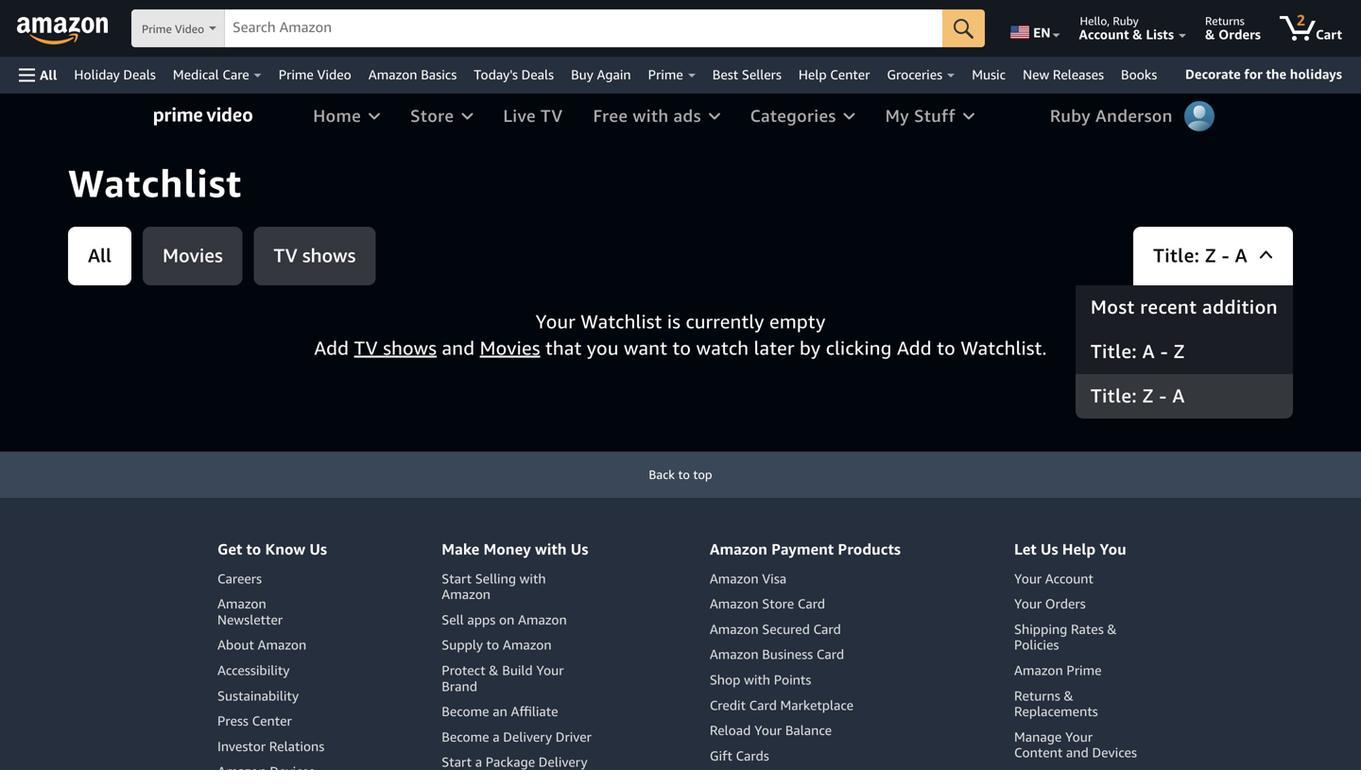 Task type: vqa. For each thing, say whether or not it's contained in the screenshot.
& in SHIPPING RATES & POLICIES
yes



Task type: describe. For each thing, give the bounding box(es) containing it.
amazon left the visa
[[710, 571, 759, 586]]

payment
[[771, 540, 834, 558]]

visa
[[762, 571, 787, 586]]

gift cards
[[710, 748, 769, 764]]

home link
[[298, 94, 395, 139]]

let
[[1014, 540, 1037, 558]]

prime video inside prime video link
[[279, 67, 351, 82]]

your orders link
[[1014, 596, 1086, 612]]

sell apps on amazon link
[[442, 612, 567, 628]]

investor
[[217, 739, 266, 754]]

start for start selling with amazon
[[442, 571, 472, 586]]

tv shows
[[274, 244, 356, 268]]

help center
[[799, 67, 870, 82]]

sell apps on amazon
[[442, 612, 567, 628]]

best
[[713, 67, 738, 82]]

currently
[[686, 310, 764, 333]]

store link
[[395, 94, 488, 139]]

0 horizontal spatial store
[[410, 105, 454, 127]]

tv inside button
[[274, 244, 298, 268]]

with right money
[[535, 540, 567, 558]]

business inside 'start a package delivery business'
[[442, 770, 493, 770]]

to for back to top
[[678, 467, 690, 482]]

start selling with amazon
[[442, 571, 546, 602]]

you
[[587, 337, 619, 359]]

your down let
[[1014, 571, 1042, 586]]

your inside manage your content and devices
[[1065, 729, 1093, 745]]

watchlist.
[[961, 337, 1047, 359]]

package
[[486, 754, 535, 770]]

manage your content and devices
[[1014, 729, 1137, 761]]

gift
[[710, 748, 732, 764]]

manage your content and devices link
[[1014, 729, 1137, 761]]

become for become a delivery driver
[[442, 729, 489, 745]]

get to know us
[[217, 540, 327, 558]]

decorate for the holidays
[[1185, 66, 1342, 82]]

title: z - a inside button
[[1091, 384, 1185, 408]]

amazon basics
[[368, 67, 457, 82]]

an
[[493, 704, 507, 719]]

points
[[774, 672, 811, 688]]

amazon payment products
[[710, 540, 901, 558]]

about
[[217, 637, 254, 653]]

returns for replacements
[[1014, 688, 1060, 704]]

hello, ruby
[[1080, 14, 1139, 27]]

ads
[[673, 105, 701, 127]]

amazon inside "link"
[[368, 67, 417, 82]]

home
[[313, 105, 361, 127]]

0 vertical spatial title: z - a
[[1153, 244, 1248, 268]]

movies inside your watchlist is currently empty add tv shows and movies that you want to watch later by clicking add to watchlist.
[[480, 337, 540, 359]]

2 horizontal spatial z
[[1205, 244, 1217, 268]]

you
[[1100, 540, 1127, 558]]

for
[[1244, 66, 1263, 82]]

live
[[503, 105, 536, 127]]

amazon visa
[[710, 571, 787, 586]]

your inside protect & build your brand
[[536, 663, 564, 678]]

card for amazon secured card
[[813, 621, 841, 637]]

amazon up amazon visa link
[[710, 540, 767, 558]]

become an affiliate
[[442, 704, 558, 719]]

amazon up shop
[[710, 647, 759, 662]]

expander down image
[[1261, 252, 1271, 258]]

none submit inside prime video search field
[[943, 9, 985, 47]]

& for account & lists
[[1133, 26, 1143, 42]]

amazon up accessibility
[[258, 637, 306, 653]]

shop with points
[[710, 672, 811, 688]]

top
[[693, 467, 712, 482]]

2 vertical spatial z
[[1143, 384, 1154, 408]]

protect & build your brand
[[442, 663, 564, 694]]

cart
[[1316, 26, 1342, 42]]

all button inside navigation navigation
[[10, 57, 66, 94]]

balance
[[785, 723, 832, 738]]

today's deals link
[[465, 61, 563, 88]]

0 vertical spatial title:
[[1153, 244, 1200, 268]]

most recent addition button
[[1076, 285, 1293, 330]]

& for returns & replacements
[[1064, 688, 1074, 704]]

want
[[624, 337, 667, 359]]

relations
[[269, 739, 324, 754]]

1 horizontal spatial help
[[1062, 540, 1096, 558]]

center for help center
[[830, 67, 870, 82]]

gift cards link
[[710, 748, 769, 764]]

apps
[[467, 612, 496, 628]]

and inside manage your content and devices
[[1066, 745, 1089, 761]]

your watchlist is currently empty add tv shows and movies that you want to watch later by clicking add to watchlist.
[[314, 310, 1047, 359]]

1 add from the left
[[314, 337, 349, 359]]

on
[[499, 612, 515, 628]]

care
[[222, 67, 249, 82]]

card down shop with points
[[749, 697, 777, 713]]

categories
[[750, 105, 836, 127]]

shows inside your watchlist is currently empty add tv shows and movies that you want to watch later by clicking add to watchlist.
[[383, 337, 437, 359]]

3 us from the left
[[1041, 540, 1058, 558]]

us for get to know us
[[309, 540, 327, 558]]

navigation navigation
[[0, 0, 1361, 94]]

holiday deals
[[74, 67, 156, 82]]

press
[[217, 713, 249, 729]]

account & lists
[[1079, 26, 1174, 42]]

about amazon link
[[217, 637, 306, 653]]

affiliate
[[511, 704, 558, 719]]

video inside search field
[[175, 22, 204, 35]]

shows inside button
[[303, 244, 356, 268]]

marketplace
[[780, 697, 854, 713]]

categories link
[[735, 94, 870, 139]]

amazon inside 'start selling with amazon'
[[442, 587, 491, 602]]

prime video inside prime video search field
[[142, 22, 204, 35]]

become a delivery driver link
[[442, 729, 592, 745]]

to left watchlist.
[[937, 337, 956, 359]]

your account
[[1014, 571, 1094, 586]]

watch
[[696, 337, 749, 359]]

live tv
[[503, 105, 563, 127]]

amazon prime link
[[1014, 663, 1102, 678]]

empty
[[769, 310, 826, 333]]

become for become an affiliate
[[442, 704, 489, 719]]

investor relations
[[217, 739, 324, 754]]

sell
[[442, 612, 464, 628]]

1 horizontal spatial store
[[762, 596, 794, 612]]

holiday deals link
[[66, 61, 164, 88]]

1 vertical spatial account
[[1045, 571, 1094, 586]]

tv inside 'link'
[[541, 105, 563, 127]]

today's deals
[[474, 67, 554, 82]]

us for make money with us
[[571, 540, 588, 558]]

amazon newsletter
[[217, 596, 283, 628]]

prime down shipping rates & policies
[[1067, 663, 1102, 678]]

ruby
[[1113, 14, 1139, 27]]

0 horizontal spatial orders
[[1045, 596, 1086, 612]]

press center link
[[217, 713, 292, 729]]

to down the is
[[673, 337, 691, 359]]

selling
[[475, 571, 516, 586]]

back
[[649, 467, 675, 482]]

music
[[972, 67, 1006, 82]]

devices
[[1092, 745, 1137, 761]]

amazon visa link
[[710, 571, 787, 586]]

credit
[[710, 697, 746, 713]]

back to top link
[[0, 452, 1361, 498]]

card for amazon business card
[[817, 647, 844, 662]]

buy again link
[[563, 61, 640, 88]]



Task type: locate. For each thing, give the bounding box(es) containing it.
returns & replacements link
[[1014, 688, 1098, 719]]

title: z - a up most recent addition
[[1153, 244, 1248, 268]]

with right shop
[[744, 672, 770, 688]]

reload your balance link
[[710, 723, 832, 738]]

1 horizontal spatial shows
[[383, 337, 437, 359]]

Search Amazon text field
[[225, 10, 943, 46]]

1 horizontal spatial video
[[317, 67, 351, 82]]

card up the marketplace
[[817, 647, 844, 662]]

business
[[762, 647, 813, 662], [442, 770, 493, 770]]

investor relations link
[[217, 739, 324, 754]]

z
[[1205, 244, 1217, 268], [1174, 340, 1185, 364], [1143, 384, 1154, 408]]

prime up free with ads link
[[648, 67, 683, 82]]

card
[[798, 596, 825, 612], [813, 621, 841, 637], [817, 647, 844, 662], [749, 697, 777, 713]]

manage
[[1014, 729, 1062, 745]]

buy
[[571, 67, 593, 82]]

1 start from the top
[[442, 571, 472, 586]]

to left top
[[678, 467, 690, 482]]

title: z - a down "title: a - z"
[[1091, 384, 1185, 408]]

& up decorate
[[1205, 26, 1215, 42]]

start selling with amazon link
[[442, 571, 546, 602]]

deals right holiday
[[123, 67, 156, 82]]

1 horizontal spatial prime video
[[279, 67, 351, 82]]

0 horizontal spatial watchlist
[[68, 160, 242, 206]]

delivery down "driver"
[[539, 754, 588, 770]]

tv inside your watchlist is currently empty add tv shows and movies that you want to watch later by clicking add to watchlist.
[[354, 337, 378, 359]]

a for become
[[493, 729, 500, 745]]

1 vertical spatial z
[[1174, 340, 1185, 364]]

sustainability link
[[217, 688, 299, 704]]

0 horizontal spatial video
[[175, 22, 204, 35]]

title: down 'most'
[[1091, 340, 1137, 364]]

title: inside title: a - z button
[[1091, 340, 1137, 364]]

0 horizontal spatial movies
[[163, 244, 223, 268]]

account inside navigation navigation
[[1079, 26, 1129, 42]]

0 vertical spatial orders
[[1219, 26, 1261, 42]]

know
[[265, 540, 305, 558]]

become down become an affiliate link in the left of the page
[[442, 729, 489, 745]]

1 vertical spatial delivery
[[539, 754, 588, 770]]

0 vertical spatial returns
[[1205, 14, 1245, 27]]

all inside navigation navigation
[[40, 67, 57, 83]]

0 vertical spatial help
[[799, 67, 827, 82]]

None submit
[[943, 9, 985, 47]]

1 horizontal spatial a
[[1172, 384, 1185, 408]]

center up investor relations
[[252, 713, 292, 729]]

0 vertical spatial -
[[1222, 244, 1230, 268]]

0 horizontal spatial help
[[799, 67, 827, 82]]

2 horizontal spatial us
[[1041, 540, 1058, 558]]

help inside navigation navigation
[[799, 67, 827, 82]]

1 vertical spatial watchlist
[[581, 310, 662, 333]]

1 horizontal spatial returns
[[1205, 14, 1245, 27]]

amazon down amazon store card
[[710, 621, 759, 637]]

with down make money with us
[[520, 571, 546, 586]]

2 add from the left
[[897, 337, 932, 359]]

books
[[1121, 67, 1157, 82]]

card up the secured
[[798, 596, 825, 612]]

0 vertical spatial tv
[[541, 105, 563, 127]]

your right build at the bottom left of the page
[[536, 663, 564, 678]]

my stuff link
[[870, 94, 990, 139]]

amazon newsletter link
[[217, 596, 283, 628]]

1 vertical spatial shows
[[383, 337, 437, 359]]

account down let us help you
[[1045, 571, 1094, 586]]

amazon business card link
[[710, 647, 844, 662]]

your up that
[[536, 310, 576, 333]]

1 vertical spatial returns
[[1014, 688, 1060, 704]]

0 vertical spatial store
[[410, 105, 454, 127]]

0 vertical spatial a
[[1235, 244, 1248, 268]]

amazon down amazon visa
[[710, 596, 759, 612]]

title: inside title: z - a button
[[1091, 384, 1137, 408]]

sustainability
[[217, 688, 299, 704]]

my stuff
[[885, 105, 955, 127]]

new releases
[[1023, 67, 1104, 82]]

a down title: a - z button
[[1172, 384, 1185, 408]]

title: z - a
[[1153, 244, 1248, 268], [1091, 384, 1185, 408]]

prime video up home
[[279, 67, 351, 82]]

Prime Video search field
[[131, 9, 985, 49]]

1 vertical spatial become
[[442, 729, 489, 745]]

secured
[[762, 621, 810, 637]]

1 horizontal spatial orders
[[1219, 26, 1261, 42]]

and left movies link
[[442, 337, 475, 359]]

prime inside prime video link
[[279, 67, 314, 82]]

store down basics
[[410, 105, 454, 127]]

addition
[[1202, 295, 1278, 319]]

1 vertical spatial title: z - a
[[1091, 384, 1185, 408]]

add left tv shows link
[[314, 337, 349, 359]]

a down become an affiliate
[[493, 729, 500, 745]]

center up categories link
[[830, 67, 870, 82]]

a left expander down icon
[[1235, 244, 1248, 268]]

let us help you
[[1014, 540, 1127, 558]]

all
[[40, 67, 57, 83], [88, 244, 112, 268]]

1 vertical spatial help
[[1062, 540, 1096, 558]]

1 vertical spatial title:
[[1091, 340, 1137, 364]]

build
[[502, 663, 533, 678]]

center inside navigation navigation
[[830, 67, 870, 82]]

deals for holiday deals
[[123, 67, 156, 82]]

become down brand
[[442, 704, 489, 719]]

2 us from the left
[[571, 540, 588, 558]]

2 vertical spatial title:
[[1091, 384, 1137, 408]]

amazon right 'on' at the bottom left
[[518, 612, 567, 628]]

- for title: a - z button
[[1161, 340, 1168, 364]]

us right know
[[309, 540, 327, 558]]

title: for title: z - a button
[[1091, 384, 1137, 408]]

prime link
[[640, 61, 704, 88]]

& for returns & orders
[[1205, 26, 1215, 42]]

1 vertical spatial a
[[1143, 340, 1155, 364]]

& inside returns & orders
[[1205, 26, 1215, 42]]

0 vertical spatial become
[[442, 704, 489, 719]]

prime up home
[[279, 67, 314, 82]]

store up amazon secured card
[[762, 596, 794, 612]]

business down 'package'
[[442, 770, 493, 770]]

amazon up sell
[[442, 587, 491, 602]]

all button
[[10, 57, 66, 94], [68, 227, 131, 285]]

and left devices
[[1066, 745, 1089, 761]]

tv shows button
[[254, 227, 376, 285]]

a down recent
[[1143, 340, 1155, 364]]

a left 'package'
[[475, 754, 482, 770]]

with left ads at top
[[633, 105, 669, 127]]

0 horizontal spatial add
[[314, 337, 349, 359]]

tv
[[541, 105, 563, 127], [274, 244, 298, 268], [354, 337, 378, 359]]

with inside 'start selling with amazon'
[[520, 571, 546, 586]]

reload your balance
[[710, 723, 832, 738]]

& left build at the bottom left of the page
[[489, 663, 499, 678]]

1 vertical spatial movies
[[480, 337, 540, 359]]

1 vertical spatial prime video
[[279, 67, 351, 82]]

0 vertical spatial watchlist
[[68, 160, 242, 206]]

1 vertical spatial video
[[317, 67, 351, 82]]

video up home
[[317, 67, 351, 82]]

shipping rates & policies
[[1014, 621, 1117, 653]]

orders
[[1219, 26, 1261, 42], [1045, 596, 1086, 612]]

0 vertical spatial center
[[830, 67, 870, 82]]

account
[[1079, 26, 1129, 42], [1045, 571, 1094, 586]]

a inside 'start a package delivery business'
[[475, 754, 482, 770]]

z down "most recent addition" button
[[1174, 340, 1185, 364]]

groceries
[[887, 67, 943, 82]]

video up medical on the top
[[175, 22, 204, 35]]

0 vertical spatial all button
[[10, 57, 66, 94]]

0 horizontal spatial us
[[309, 540, 327, 558]]

0 horizontal spatial deals
[[123, 67, 156, 82]]

watchlist down prime video image
[[68, 160, 242, 206]]

0 horizontal spatial all button
[[10, 57, 66, 94]]

is
[[667, 310, 681, 333]]

0 vertical spatial business
[[762, 647, 813, 662]]

start for start a package delivery business
[[442, 754, 472, 770]]

z down "title: a - z"
[[1143, 384, 1154, 408]]

movies inside button
[[163, 244, 223, 268]]

amazon up build at the bottom left of the page
[[503, 637, 552, 653]]

amazon left basics
[[368, 67, 417, 82]]

1 horizontal spatial business
[[762, 647, 813, 662]]

hello,
[[1080, 14, 1110, 27]]

0 horizontal spatial business
[[442, 770, 493, 770]]

- down recent
[[1161, 340, 1168, 364]]

amazon up newsletter
[[217, 596, 266, 612]]

returns & replacements
[[1014, 688, 1098, 719]]

a
[[493, 729, 500, 745], [475, 754, 482, 770]]

start a package delivery business link
[[442, 754, 588, 770]]

deals for today's deals
[[521, 67, 554, 82]]

prime video up medical on the top
[[142, 22, 204, 35]]

decorate
[[1185, 66, 1241, 82]]

us
[[309, 540, 327, 558], [571, 540, 588, 558], [1041, 540, 1058, 558]]

2 become from the top
[[442, 729, 489, 745]]

1 vertical spatial center
[[252, 713, 292, 729]]

your down replacements
[[1065, 729, 1093, 745]]

brand
[[442, 678, 477, 694]]

expander down image
[[1259, 250, 1273, 259]]

all down amazon image
[[40, 67, 57, 83]]

rates
[[1071, 621, 1104, 637]]

1 vertical spatial and
[[1066, 745, 1089, 761]]

2 vertical spatial -
[[1159, 384, 1167, 408]]

to right the get
[[246, 540, 261, 558]]

returns for orders
[[1205, 14, 1245, 27]]

delivery inside 'start a package delivery business'
[[539, 754, 588, 770]]

1 horizontal spatial deals
[[521, 67, 554, 82]]

careers link
[[217, 571, 262, 586]]

amazon basics link
[[360, 61, 465, 88]]

free with ads
[[593, 105, 701, 127]]

& for protect & build your brand
[[489, 663, 499, 678]]

0 horizontal spatial returns
[[1014, 688, 1060, 704]]

2 deals from the left
[[521, 67, 554, 82]]

start down make at the bottom
[[442, 571, 472, 586]]

best sellers link
[[704, 61, 790, 88]]

get
[[217, 540, 242, 558]]

0 horizontal spatial a
[[1143, 340, 1155, 364]]

business down the secured
[[762, 647, 813, 662]]

1 vertical spatial tv
[[274, 244, 298, 268]]

1 vertical spatial store
[[762, 596, 794, 612]]

start left 'package'
[[442, 754, 472, 770]]

title: z - a button
[[1076, 374, 1293, 419]]

and inside your watchlist is currently empty add tv shows and movies that you want to watch later by clicking add to watchlist.
[[442, 337, 475, 359]]

press center
[[217, 713, 292, 729]]

& left lists
[[1133, 26, 1143, 42]]

all left movies button
[[88, 244, 112, 268]]

0 horizontal spatial all
[[40, 67, 57, 83]]

0 horizontal spatial a
[[475, 754, 482, 770]]

us right let
[[1041, 540, 1058, 558]]

2 vertical spatial a
[[1172, 384, 1185, 408]]

2 start from the top
[[442, 754, 472, 770]]

0 vertical spatial video
[[175, 22, 204, 35]]

amazon image
[[17, 17, 109, 45]]

movies link
[[480, 337, 540, 359]]

1 horizontal spatial all button
[[68, 227, 131, 285]]

recent
[[1140, 295, 1197, 319]]

1 vertical spatial a
[[475, 754, 482, 770]]

1 horizontal spatial us
[[571, 540, 588, 558]]

start inside 'start selling with amazon'
[[442, 571, 472, 586]]

all button down amazon image
[[10, 57, 66, 94]]

- left expander down icon
[[1222, 244, 1230, 268]]

1 horizontal spatial z
[[1174, 340, 1185, 364]]

orders up for
[[1219, 26, 1261, 42]]

accessibility
[[217, 663, 290, 678]]

z left expander down image at the right of the page
[[1205, 244, 1217, 268]]

1 horizontal spatial and
[[1066, 745, 1089, 761]]

& inside shipping rates & policies
[[1107, 621, 1117, 637]]

0 horizontal spatial shows
[[303, 244, 356, 268]]

your
[[536, 310, 576, 333], [1014, 571, 1042, 586], [1014, 596, 1042, 612], [536, 663, 564, 678], [754, 723, 782, 738], [1065, 729, 1093, 745]]

your down credit card marketplace
[[754, 723, 782, 738]]

returns inside returns & orders
[[1205, 14, 1245, 27]]

title: down "title: a - z"
[[1091, 384, 1137, 408]]

prime video image
[[154, 107, 253, 125]]

shipping
[[1014, 621, 1067, 637]]

0 vertical spatial all
[[40, 67, 57, 83]]

lists
[[1146, 26, 1174, 42]]

returns inside returns & replacements
[[1014, 688, 1060, 704]]

make money with us
[[442, 540, 588, 558]]

en link
[[999, 5, 1069, 52]]

medical
[[173, 67, 219, 82]]

& right the rates
[[1107, 621, 1117, 637]]

0 vertical spatial start
[[442, 571, 472, 586]]

0 vertical spatial z
[[1205, 244, 1217, 268]]

watchlist inside your watchlist is currently empty add tv shows and movies that you want to watch later by clicking add to watchlist.
[[581, 310, 662, 333]]

0 vertical spatial and
[[442, 337, 475, 359]]

us right money
[[571, 540, 588, 558]]

1 horizontal spatial add
[[897, 337, 932, 359]]

0 vertical spatial shows
[[303, 244, 356, 268]]

returns
[[1205, 14, 1245, 27], [1014, 688, 1060, 704]]

card right the secured
[[813, 621, 841, 637]]

prime up holiday deals at the left top of page
[[142, 22, 172, 35]]

account up 'releases'
[[1079, 26, 1129, 42]]

make
[[442, 540, 479, 558]]

- for title: z - a button
[[1159, 384, 1167, 408]]

to for get to know us
[[246, 540, 261, 558]]

amazon store card link
[[710, 596, 825, 612]]

today's
[[474, 67, 518, 82]]

deals right today's
[[521, 67, 554, 82]]

amazon business card
[[710, 647, 844, 662]]

to for supply to amazon
[[487, 637, 499, 653]]

center
[[830, 67, 870, 82], [252, 713, 292, 729]]

returns up replacements
[[1014, 688, 1060, 704]]

0 horizontal spatial and
[[442, 337, 475, 359]]

prime inside prime link
[[648, 67, 683, 82]]

0 vertical spatial account
[[1079, 26, 1129, 42]]

back to top
[[649, 467, 712, 482]]

help up categories link
[[799, 67, 827, 82]]

your up shipping
[[1014, 596, 1042, 612]]

to inside back to top link
[[678, 467, 690, 482]]

0 vertical spatial prime video
[[142, 22, 204, 35]]

2 vertical spatial tv
[[354, 337, 378, 359]]

my
[[885, 105, 909, 127]]

0 horizontal spatial prime video
[[142, 22, 204, 35]]

1 vertical spatial start
[[442, 754, 472, 770]]

returns up decorate
[[1205, 14, 1245, 27]]

amazon inside amazon newsletter
[[217, 596, 266, 612]]

0 horizontal spatial tv
[[274, 244, 298, 268]]

1 horizontal spatial movies
[[480, 337, 540, 359]]

to down "apps"
[[487, 637, 499, 653]]

card for amazon store card
[[798, 596, 825, 612]]

releases
[[1053, 67, 1104, 82]]

1 vertical spatial business
[[442, 770, 493, 770]]

0 vertical spatial delivery
[[503, 729, 552, 745]]

title: up most recent addition
[[1153, 244, 1200, 268]]

1 horizontal spatial all
[[88, 244, 112, 268]]

0 horizontal spatial center
[[252, 713, 292, 729]]

all button left movies button
[[68, 227, 131, 285]]

your orders
[[1014, 596, 1086, 612]]

& inside protect & build your brand
[[489, 663, 499, 678]]

1 become from the top
[[442, 704, 489, 719]]

books link
[[1113, 61, 1166, 88]]

watchlist up the you
[[581, 310, 662, 333]]

newsletter
[[217, 612, 283, 628]]

1 horizontal spatial center
[[830, 67, 870, 82]]

& inside returns & replacements
[[1064, 688, 1074, 704]]

holidays
[[1290, 66, 1342, 82]]

center for press center
[[252, 713, 292, 729]]

reload
[[710, 723, 751, 738]]

2 horizontal spatial tv
[[541, 105, 563, 127]]

replacements
[[1014, 704, 1098, 719]]

0 horizontal spatial z
[[1143, 384, 1154, 408]]

help
[[799, 67, 827, 82], [1062, 540, 1096, 558]]

1 vertical spatial orders
[[1045, 596, 1086, 612]]

0 vertical spatial a
[[493, 729, 500, 745]]

1 vertical spatial all button
[[68, 227, 131, 285]]

add right clicking
[[897, 337, 932, 359]]

1 vertical spatial -
[[1161, 340, 1168, 364]]

shipping rates & policies link
[[1014, 621, 1117, 653]]

orders down your account
[[1045, 596, 1086, 612]]

1 horizontal spatial watchlist
[[581, 310, 662, 333]]

0 vertical spatial movies
[[163, 244, 223, 268]]

content
[[1014, 745, 1063, 761]]

title: for title: a - z button
[[1091, 340, 1137, 364]]

2 horizontal spatial a
[[1235, 244, 1248, 268]]

prime inside prime video search field
[[142, 22, 172, 35]]

start inside 'start a package delivery business'
[[442, 754, 472, 770]]

orders inside returns & orders
[[1219, 26, 1261, 42]]

1 horizontal spatial a
[[493, 729, 500, 745]]

your inside your watchlist is currently empty add tv shows and movies that you want to watch later by clicking add to watchlist.
[[536, 310, 576, 333]]

delivery down affiliate
[[503, 729, 552, 745]]

& up replacements
[[1064, 688, 1074, 704]]

amazon down policies
[[1014, 663, 1063, 678]]

help left you
[[1062, 540, 1096, 558]]

1 deals from the left
[[123, 67, 156, 82]]

a for start
[[475, 754, 482, 770]]

policies
[[1014, 637, 1059, 653]]

shop
[[710, 672, 741, 688]]

supply
[[442, 637, 483, 653]]

2
[[1297, 11, 1306, 29]]

- down title: a - z button
[[1159, 384, 1167, 408]]

1 vertical spatial all
[[88, 244, 112, 268]]

1 us from the left
[[309, 540, 327, 558]]



